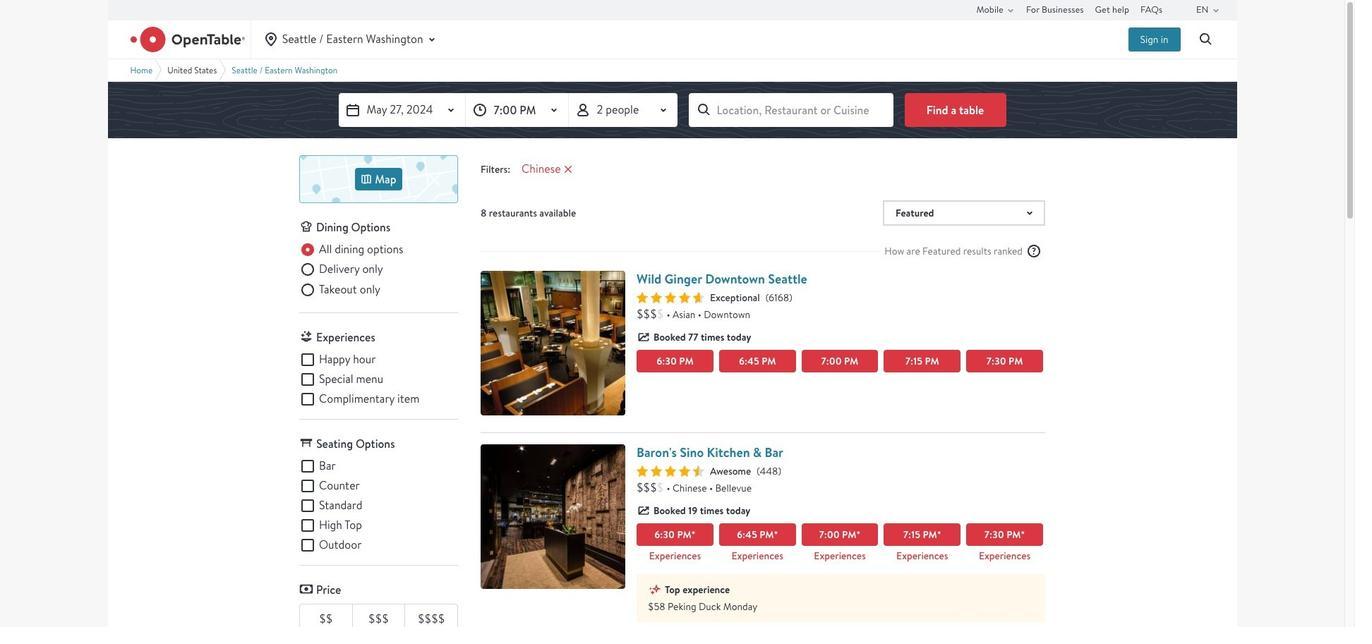 Task type: locate. For each thing, give the bounding box(es) containing it.
None radio
[[299, 282, 381, 299]]

group
[[299, 242, 458, 302], [299, 352, 458, 408], [299, 458, 458, 554]]

opentable logo image
[[130, 27, 245, 52]]

a photo of wild ginger downtown seattle restaurant image
[[481, 271, 626, 416]]

1 vertical spatial group
[[299, 352, 458, 408]]

None radio
[[299, 242, 404, 258], [299, 262, 383, 279], [299, 242, 404, 258], [299, 262, 383, 279]]

None field
[[689, 93, 894, 127]]

0 vertical spatial group
[[299, 242, 458, 302]]

2 vertical spatial group
[[299, 458, 458, 554]]



Task type: describe. For each thing, give the bounding box(es) containing it.
3 group from the top
[[299, 458, 458, 554]]

2 group from the top
[[299, 352, 458, 408]]

a photo of baron's sino kitchen & bar restaurant image
[[481, 445, 626, 590]]

4.4 stars image
[[637, 466, 705, 478]]

1 group from the top
[[299, 242, 458, 302]]

4.7 stars image
[[637, 292, 705, 304]]

Please input a Location, Restaurant or Cuisine field
[[689, 93, 894, 127]]



Task type: vqa. For each thing, say whether or not it's contained in the screenshot.
tab list containing Overview
no



